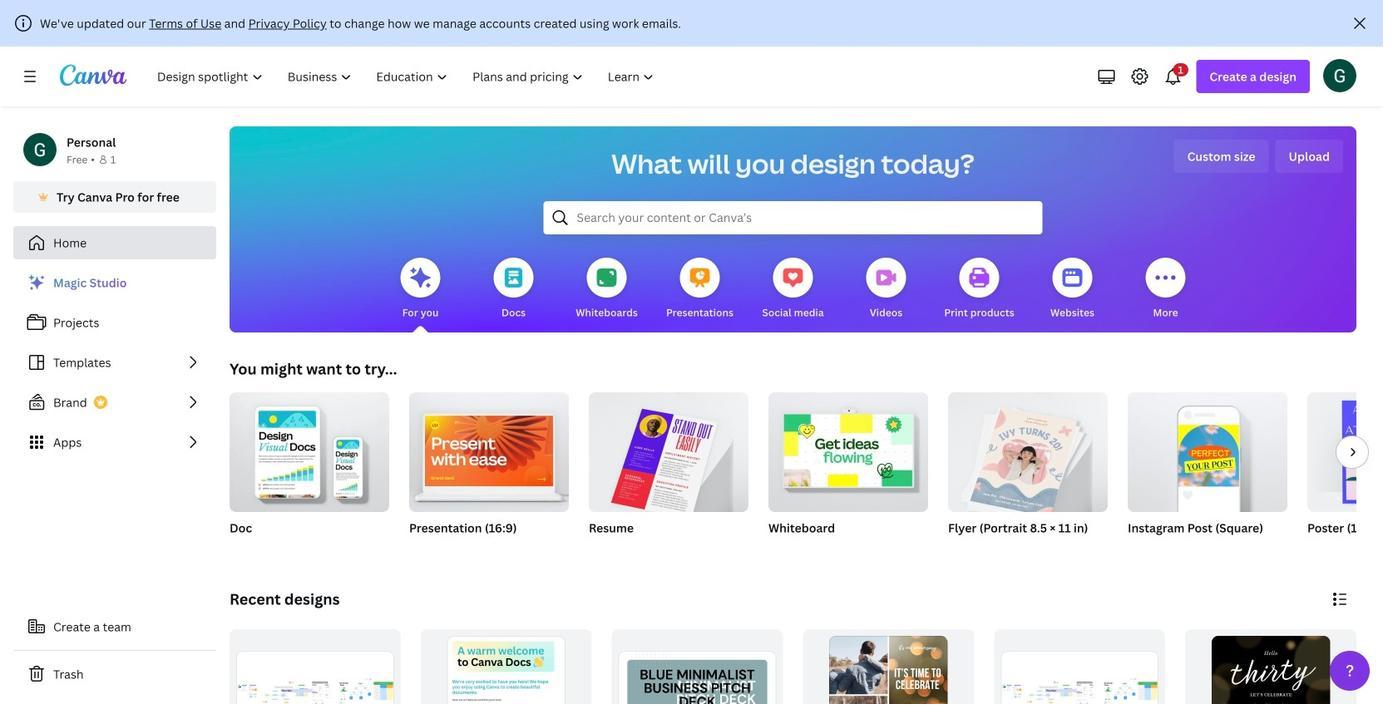 Task type: describe. For each thing, give the bounding box(es) containing it.
greg robinson image
[[1323, 59, 1357, 92]]

Search search field
[[577, 202, 1009, 234]]

top level navigation element
[[146, 60, 668, 93]]



Task type: locate. For each thing, give the bounding box(es) containing it.
list
[[13, 266, 216, 459]]

None search field
[[544, 201, 1043, 235]]

group
[[230, 386, 389, 557], [230, 386, 389, 512], [409, 386, 569, 557], [409, 386, 569, 512], [589, 386, 749, 557], [589, 386, 749, 519], [769, 386, 928, 557], [769, 386, 928, 512], [948, 393, 1108, 557], [948, 393, 1108, 518], [1128, 393, 1288, 557], [1307, 393, 1383, 557], [230, 630, 401, 704], [421, 630, 592, 704], [612, 630, 783, 704], [803, 630, 974, 704]]



Task type: vqa. For each thing, say whether or not it's contained in the screenshot.
IMAGES,
no



